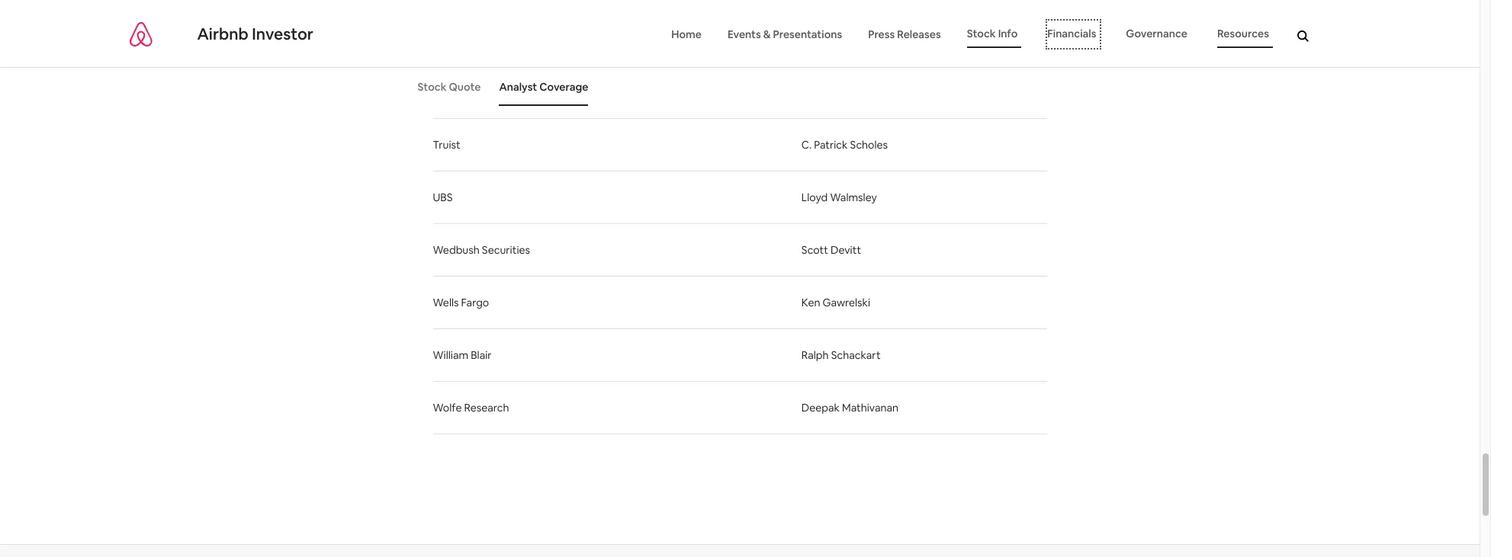 Task type: locate. For each thing, give the bounding box(es) containing it.
0 vertical spatial stock
[[967, 27, 996, 41]]

stock left quote
[[418, 80, 447, 94]]

investor
[[252, 24, 313, 44]]

1 horizontal spatial stock
[[967, 27, 996, 41]]

info
[[998, 27, 1018, 41]]

events & presentations link
[[728, 22, 842, 47]]

press releases link
[[868, 22, 941, 47]]

securities
[[482, 243, 530, 257]]

events & presentations
[[728, 28, 842, 41]]

stock info button
[[967, 21, 1022, 48]]

airbnb
[[197, 24, 249, 44]]

stock quote link
[[418, 68, 481, 106]]

ken
[[802, 296, 820, 309]]

home
[[671, 28, 702, 41]]

c.
[[802, 138, 812, 152]]

scott
[[802, 243, 828, 257]]

quote
[[449, 80, 481, 94]]

devitt
[[831, 243, 861, 257]]

ken gawrelski
[[802, 296, 870, 309]]

wolfe research
[[433, 401, 509, 415]]

stock
[[967, 27, 996, 41], [418, 80, 447, 94]]

william blair
[[433, 348, 492, 362]]

stock left 'info'
[[967, 27, 996, 41]]

wedbush
[[433, 243, 480, 257]]

events
[[728, 28, 761, 41]]

stock info
[[967, 27, 1018, 41]]

wolfe
[[433, 401, 462, 415]]

research
[[464, 401, 509, 415]]

stock quote
[[418, 80, 481, 94]]

analyst coverage link
[[499, 68, 588, 106]]

0 horizontal spatial stock
[[418, 80, 447, 94]]

tigress
[[433, 85, 468, 99]]

fargo
[[461, 296, 489, 309]]

patil
[[836, 33, 857, 46]]

press releases
[[868, 28, 941, 41]]

shyam
[[802, 33, 834, 46]]

&
[[763, 28, 771, 41]]

1 vertical spatial stock
[[418, 80, 447, 94]]

stock inside popup button
[[967, 27, 996, 41]]

scholes
[[850, 138, 888, 152]]

william
[[433, 348, 468, 362]]

menu
[[658, 21, 1286, 48]]



Task type: describe. For each thing, give the bounding box(es) containing it.
deepak
[[802, 401, 840, 415]]

wedbush securities
[[433, 243, 530, 257]]

c. patrick scholes
[[802, 138, 888, 152]]

resources button
[[1217, 21, 1273, 48]]

ralph
[[802, 348, 829, 362]]

gawrelski
[[823, 296, 870, 309]]

ubs
[[433, 190, 453, 204]]

shyam patil
[[802, 33, 857, 46]]

wells
[[433, 296, 459, 309]]

scott devitt
[[802, 243, 861, 257]]

airbnb investor link
[[130, 20, 313, 48]]

governance
[[1126, 27, 1188, 41]]

truist
[[433, 138, 460, 152]]

lloyd walmsley
[[802, 190, 877, 204]]

walmsley
[[830, 190, 877, 204]]

resources
[[1217, 27, 1269, 41]]

lloyd
[[802, 190, 828, 204]]

home link
[[671, 22, 702, 47]]

airbnb investor
[[197, 24, 313, 44]]

blair
[[471, 348, 492, 362]]

click to open search image
[[1297, 31, 1309, 43]]

stock for stock quote
[[418, 80, 447, 94]]

press
[[868, 28, 895, 41]]

coverage
[[539, 80, 588, 94]]

governance button
[[1126, 21, 1191, 48]]

financials
[[1047, 27, 1096, 41]]

patrick
[[814, 138, 848, 152]]

menu containing stock info
[[658, 21, 1286, 48]]

deepak mathivanan
[[802, 401, 899, 415]]

wells fargo
[[433, 296, 489, 309]]

mathivanan
[[842, 401, 899, 415]]

financials button
[[1047, 21, 1100, 48]]

schackart
[[831, 348, 881, 362]]

analyst coverage
[[499, 80, 588, 94]]

releases
[[897, 28, 941, 41]]

ralph schackart
[[802, 348, 881, 362]]

stock for stock info
[[967, 27, 996, 41]]

analyst
[[499, 80, 537, 94]]

presentations
[[773, 28, 842, 41]]



Task type: vqa. For each thing, say whether or not it's contained in the screenshot.
"Truist" at left
yes



